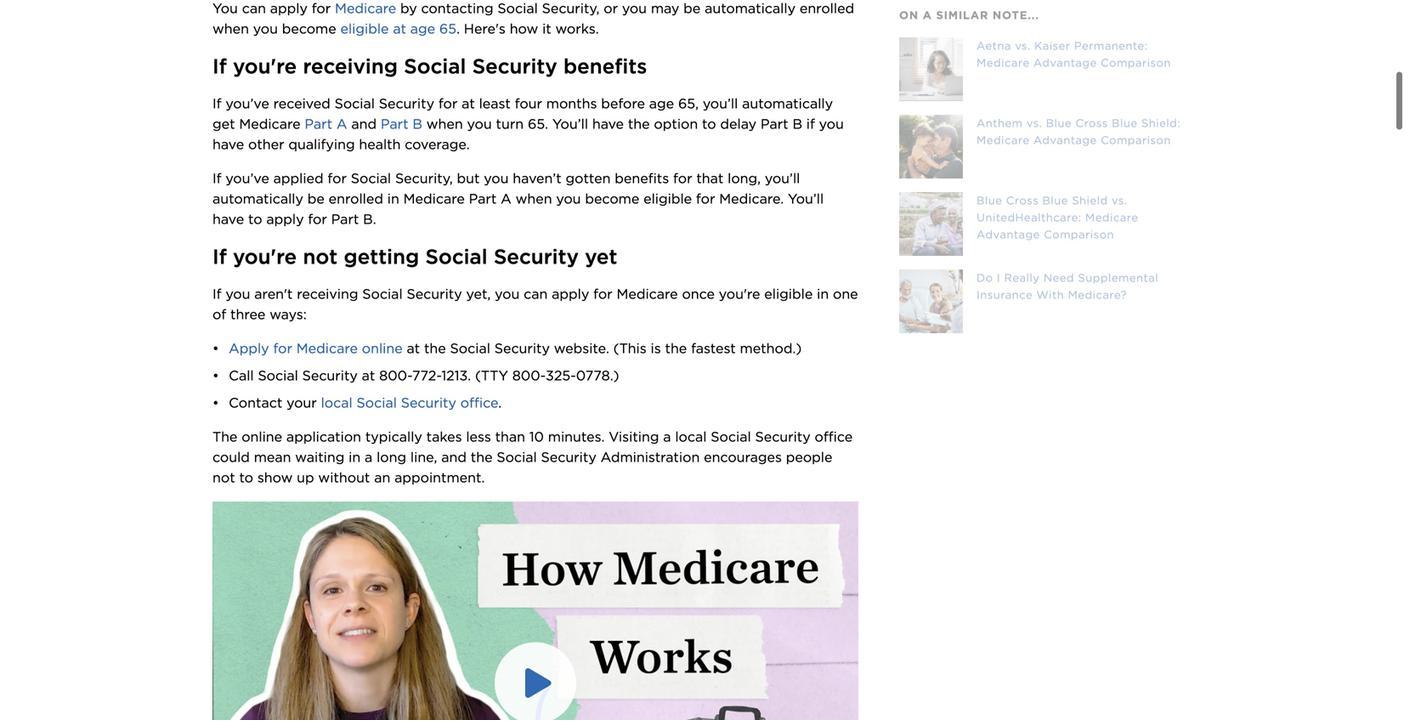 Task type: locate. For each thing, give the bounding box(es) containing it.
0 horizontal spatial you'll
[[703, 85, 738, 101]]

1 vertical spatial cross
[[1006, 194, 1039, 207]]

really
[[1004, 271, 1040, 284]]

social
[[498, 0, 538, 6], [404, 44, 466, 68], [335, 85, 375, 101], [351, 160, 391, 176], [426, 234, 488, 259], [362, 275, 403, 292], [450, 330, 490, 346], [258, 357, 298, 374], [357, 384, 397, 401], [711, 418, 751, 435], [497, 439, 537, 455]]

an
[[374, 459, 390, 476]]

for down if you're receiving social security benefits
[[439, 85, 458, 101]]

four
[[515, 85, 542, 101]]

0 vertical spatial advantage
[[1034, 56, 1097, 69]]

you've up get
[[226, 85, 269, 101]]

social up yet,
[[426, 234, 488, 259]]

fastest
[[691, 330, 736, 346]]

2 vertical spatial automatically
[[213, 180, 303, 197]]

security up people
[[755, 418, 811, 435]]

if inside if you've received social security for at least four months before age 65, you'll automatically get medicare
[[213, 85, 221, 101]]

0 vertical spatial security,
[[542, 0, 600, 6]]

0 vertical spatial enrolled
[[800, 0, 855, 6]]

0 vertical spatial benefits
[[564, 44, 647, 68]]

not left getting
[[303, 234, 338, 259]]

not
[[303, 234, 338, 259], [213, 459, 235, 476]]

1 vertical spatial in
[[817, 275, 829, 292]]

online
[[362, 330, 403, 346], [242, 418, 282, 435]]

you'll up delay
[[703, 85, 738, 101]]

office down (tty
[[461, 384, 498, 401]]

medicare down ways: on the top left of page
[[297, 330, 358, 346]]

security down the how
[[472, 44, 557, 68]]

to down could
[[239, 459, 253, 476]]

social inside by contacting social security, or you may be automatically enrolled when you become
[[498, 0, 538, 6]]

aetna
[[977, 39, 1012, 52]]

2 horizontal spatial when
[[516, 180, 552, 197]]

comparison down shield
[[1044, 228, 1115, 241]]

0 vertical spatial be
[[684, 0, 701, 6]]

0 vertical spatial you'll
[[703, 85, 738, 101]]

automatically down applied
[[213, 180, 303, 197]]

getting
[[344, 234, 419, 259]]

medicare down 'anthem'
[[977, 133, 1030, 147]]

aetna vs. kaiser permanente: medicare advantage comparison link
[[899, 37, 1192, 101]]

apply inside if you aren't receiving social security yet, you can apply for medicare once you're eligible in one of three ways:
[[552, 275, 589, 292]]

security down 772-
[[401, 384, 456, 401]]

1 vertical spatial and
[[441, 439, 467, 455]]

cross left shield:
[[1076, 116, 1108, 130]]

note...
[[993, 9, 1040, 22]]

1 horizontal spatial security,
[[542, 0, 600, 6]]

0 vertical spatial when
[[213, 10, 249, 27]]

.
[[457, 10, 460, 27], [498, 384, 502, 401]]

the inside when you turn 65. you'll have the option to delay part b if you have other qualifying health coverage.
[[628, 105, 650, 122]]

1 vertical spatial a
[[663, 418, 671, 435]]

2 vertical spatial when
[[516, 180, 552, 197]]

enrolled
[[800, 0, 855, 6], [329, 180, 383, 197]]

1 horizontal spatial online
[[362, 330, 403, 346]]

local
[[321, 384, 353, 401], [675, 418, 707, 435]]

not down could
[[213, 459, 235, 476]]

social inside if you've applied for social security, but you haven't gotten benefits for that long, you'll automatically be enrolled in medicare part a when you become eligible for medicare. you'll have to apply for part b.
[[351, 160, 391, 176]]

0 vertical spatial become
[[282, 10, 336, 27]]

1 horizontal spatial 800-
[[512, 357, 546, 374]]

apply
[[266, 201, 304, 217], [552, 275, 589, 292]]

0 horizontal spatial office
[[461, 384, 498, 401]]

vs. right aetna
[[1015, 39, 1031, 52]]

you've inside if you've applied for social security, but you haven't gotten benefits for that long, you'll automatically be enrolled in medicare part a when you become eligible for medicare. you'll have to apply for part b.
[[226, 160, 269, 176]]

apply down applied
[[266, 201, 304, 217]]

1 b from the left
[[413, 105, 423, 122]]

1 horizontal spatial in
[[387, 180, 399, 197]]

you up received
[[253, 10, 278, 27]]

0 vertical spatial .
[[457, 10, 460, 27]]

advantage inside aetna vs. kaiser permanente: medicare advantage comparison
[[1034, 56, 1097, 69]]

2 horizontal spatial eligible
[[765, 275, 813, 292]]

1 horizontal spatial age
[[649, 85, 674, 101]]

you'll inside if you've applied for social security, but you haven't gotten benefits for that long, you'll automatically be enrolled in medicare part a when you become eligible for medicare. you'll have to apply for part b.
[[765, 160, 800, 176]]

show
[[257, 459, 293, 476]]

eligible left one
[[765, 275, 813, 292]]

0 horizontal spatial become
[[282, 10, 336, 27]]

2 vertical spatial a
[[365, 439, 373, 455]]

security up "part b" link
[[379, 85, 434, 101]]

1 vertical spatial benefits
[[615, 160, 669, 176]]

you've
[[226, 85, 269, 101], [226, 160, 269, 176]]

medicare inside the blue cross blue shield vs. unitedhealthcare: medicare advantage comparison
[[1086, 211, 1139, 224]]

1 vertical spatial eligible
[[644, 180, 692, 197]]

benefits right gotten
[[615, 160, 669, 176]]

in inside the online application typically takes less than 10 minutes. visiting a local social security office could mean waiting in a long line, and the social security administration encourages people not to show up without an appointment.
[[349, 439, 361, 455]]

vs. right shield
[[1112, 194, 1128, 207]]

0 horizontal spatial in
[[349, 439, 361, 455]]

for down qualifying
[[328, 160, 347, 176]]

1 horizontal spatial and
[[441, 439, 467, 455]]

in inside if you've applied for social security, but you haven't gotten benefits for that long, you'll automatically be enrolled in medicare part a when you become eligible for medicare. you'll have to apply for part b.
[[387, 180, 399, 197]]

2 if from the top
[[213, 85, 221, 101]]

become down gotten
[[585, 180, 640, 197]]

coverage.
[[405, 126, 470, 142]]

1 horizontal spatial when
[[427, 105, 463, 122]]

0 horizontal spatial cross
[[1006, 194, 1039, 207]]

long
[[377, 439, 406, 455]]

social down health
[[351, 160, 391, 176]]

comparison for vs.
[[1044, 228, 1115, 241]]

age
[[410, 10, 435, 27], [649, 85, 674, 101]]

or
[[604, 0, 618, 6]]

be
[[684, 0, 701, 6], [308, 180, 325, 197]]

5 if from the top
[[213, 275, 221, 292]]

you're up received
[[233, 44, 297, 68]]

1 vertical spatial online
[[242, 418, 282, 435]]

appointment.
[[395, 459, 485, 476]]

if for if you've applied for social security, but you haven't gotten benefits for that long, you'll automatically be enrolled in medicare part a when you become eligible for medicare. you'll have to apply for part b.
[[213, 160, 221, 176]]

security down minutes.
[[541, 439, 597, 455]]

when inside by contacting social security, or you may be automatically enrolled when you become
[[213, 10, 249, 27]]

part
[[305, 105, 332, 122], [381, 105, 409, 122], [761, 105, 789, 122], [469, 180, 497, 197], [331, 201, 359, 217]]

cross inside the blue cross blue shield vs. unitedhealthcare: medicare advantage comparison
[[1006, 194, 1039, 207]]

benefits
[[564, 44, 647, 68], [615, 160, 669, 176]]

you're right once
[[719, 275, 760, 292]]

comparison down shield:
[[1101, 133, 1171, 147]]

months
[[546, 85, 597, 101]]

0 horizontal spatial b
[[413, 105, 423, 122]]

be right may
[[684, 0, 701, 6]]

to left delay
[[702, 105, 716, 122]]

advantage up shield
[[1034, 133, 1097, 147]]

800- up the local social security office link
[[379, 357, 412, 374]]

and up health
[[351, 105, 377, 122]]

b
[[413, 105, 423, 122], [793, 105, 803, 122]]

typically
[[365, 418, 422, 435]]

contact your local social security office .
[[229, 384, 502, 401]]

could
[[213, 439, 250, 455]]

medicare inside anthem vs. blue cross blue shield: medicare advantage comparison
[[977, 133, 1030, 147]]

0 vertical spatial a
[[337, 105, 347, 122]]

1 vertical spatial comparison
[[1101, 133, 1171, 147]]

you're up aren't
[[233, 234, 297, 259]]

b.
[[363, 201, 376, 217]]

medicare left once
[[617, 275, 678, 292]]

advantage down unitedhealthcare:
[[977, 228, 1040, 241]]

vs. inside the blue cross blue shield vs. unitedhealthcare: medicare advantage comparison
[[1112, 194, 1128, 207]]

1 vertical spatial advantage
[[1034, 133, 1097, 147]]

1 horizontal spatial become
[[585, 180, 640, 197]]

2 b from the left
[[793, 105, 803, 122]]

security, up the works.
[[542, 0, 600, 6]]

in left one
[[817, 275, 829, 292]]

you're for not
[[233, 234, 297, 259]]

social inside if you aren't receiving social security yet, you can apply for medicare once you're eligible in one of three ways:
[[362, 275, 403, 292]]

1 vertical spatial not
[[213, 459, 235, 476]]

if inside if you've applied for social security, but you haven't gotten benefits for that long, you'll automatically be enrolled in medicare part a when you become eligible for medicare. you'll have to apply for part b.
[[213, 160, 221, 176]]

1 vertical spatial a
[[501, 180, 512, 197]]

you right the but
[[484, 160, 509, 176]]

0 vertical spatial you're
[[233, 44, 297, 68]]

if inside if you aren't receiving social security yet, you can apply for medicare once you're eligible in one of three ways:
[[213, 275, 221, 292]]

2 vertical spatial advantage
[[977, 228, 1040, 241]]

0 horizontal spatial apply
[[266, 201, 304, 217]]

age down by
[[410, 10, 435, 27]]

have
[[592, 105, 624, 122], [213, 126, 244, 142], [213, 201, 244, 217]]

0 horizontal spatial and
[[351, 105, 377, 122]]

a
[[337, 105, 347, 122], [501, 180, 512, 197]]

1 horizontal spatial enrolled
[[800, 0, 855, 6]]

automatically up 'if'
[[742, 85, 833, 101]]

part a and part b
[[305, 105, 423, 122]]

benefits up before
[[564, 44, 647, 68]]

1 horizontal spatial not
[[303, 234, 338, 259]]

office up people
[[815, 418, 853, 435]]

office inside the online application typically takes less than 10 minutes. visiting a local social security office could mean waiting in a long line, and the social security administration encourages people not to show up without an appointment.
[[815, 418, 853, 435]]

security
[[472, 44, 557, 68], [379, 85, 434, 101], [494, 234, 579, 259], [407, 275, 462, 292], [495, 330, 550, 346], [302, 357, 358, 374], [401, 384, 456, 401], [755, 418, 811, 435], [541, 439, 597, 455]]

you'll right medicare.
[[788, 180, 824, 197]]

0 vertical spatial you've
[[226, 85, 269, 101]]

receiving inside if you aren't receiving social security yet, you can apply for medicare once you're eligible in one of three ways:
[[297, 275, 358, 292]]

the down less
[[471, 439, 493, 455]]

0 vertical spatial office
[[461, 384, 498, 401]]

1 vertical spatial enrolled
[[329, 180, 383, 197]]

a up qualifying
[[337, 105, 347, 122]]

you'll inside if you've received social security for at least four months before age 65, you'll automatically get medicare
[[703, 85, 738, 101]]

2 vertical spatial eligible
[[765, 275, 813, 292]]

comparison
[[1101, 56, 1171, 69], [1101, 133, 1171, 147], [1044, 228, 1115, 241]]

need
[[1044, 271, 1075, 284]]

advantage inside anthem vs. blue cross blue shield: medicare advantage comparison
[[1034, 133, 1097, 147]]

0 vertical spatial you'll
[[552, 105, 588, 122]]

vs. right 'anthem'
[[1027, 116, 1043, 130]]

advantage down kaiser
[[1034, 56, 1097, 69]]

0 vertical spatial online
[[362, 330, 403, 346]]

you've for applied
[[226, 160, 269, 176]]

1 horizontal spatial apply
[[552, 275, 589, 292]]

1 horizontal spatial .
[[498, 384, 502, 401]]

1 vertical spatial vs.
[[1027, 116, 1043, 130]]

a left long
[[365, 439, 373, 455]]

be down applied
[[308, 180, 325, 197]]

vs. for kaiser
[[1015, 39, 1031, 52]]

age up option
[[649, 85, 674, 101]]

online up mean
[[242, 418, 282, 435]]

1 vertical spatial receiving
[[297, 275, 358, 292]]

medicare inside if you've received social security for at least four months before age 65, you'll automatically get medicare
[[239, 105, 301, 122]]

0 horizontal spatial be
[[308, 180, 325, 197]]

0 horizontal spatial security,
[[395, 160, 453, 176]]

medicare inside aetna vs. kaiser permanente: medicare advantage comparison
[[977, 56, 1030, 69]]

local social security office link
[[321, 384, 498, 401]]

supplemental
[[1078, 271, 1159, 284]]

and down the takes
[[441, 439, 467, 455]]

1 800- from the left
[[379, 357, 412, 374]]

0 horizontal spatial eligible
[[340, 10, 389, 27]]

security down apply for medicare online link
[[302, 357, 358, 374]]

comparison inside anthem vs. blue cross blue shield: medicare advantage comparison
[[1101, 133, 1171, 147]]

1 vertical spatial you'll
[[788, 180, 824, 197]]

you've inside if you've received social security for at least four months before age 65, you'll automatically get medicare
[[226, 85, 269, 101]]

comparison inside the blue cross blue shield vs. unitedhealthcare: medicare advantage comparison
[[1044, 228, 1115, 241]]

a up administration
[[663, 418, 671, 435]]

to inside the online application typically takes less than 10 minutes. visiting a local social security office could mean waiting in a long line, and the social security administration encourages people not to show up without an appointment.
[[239, 459, 253, 476]]

social down getting
[[362, 275, 403, 292]]

the down before
[[628, 105, 650, 122]]

comparison inside aetna vs. kaiser permanente: medicare advantage comparison
[[1101, 56, 1171, 69]]

automatically inside if you've received social security for at least four months before age 65, you'll automatically get medicare
[[742, 85, 833, 101]]

do
[[977, 271, 993, 284]]

1 you've from the top
[[226, 85, 269, 101]]

the up 772-
[[424, 330, 446, 346]]

you down gotten
[[556, 180, 581, 197]]

aetna vs. kaiser permanente: medicare advantage comparison
[[977, 39, 1171, 69]]

similar
[[936, 9, 989, 22]]

for down yet
[[594, 275, 613, 292]]

applied
[[273, 160, 324, 176]]

2 vertical spatial you're
[[719, 275, 760, 292]]

if for if you're not getting social security yet
[[213, 234, 227, 259]]

1 vertical spatial age
[[649, 85, 674, 101]]

you'll
[[703, 85, 738, 101], [765, 160, 800, 176]]

0 horizontal spatial you'll
[[552, 105, 588, 122]]

cross
[[1076, 116, 1108, 130], [1006, 194, 1039, 207]]

0 vertical spatial cross
[[1076, 116, 1108, 130]]

you've down other
[[226, 160, 269, 176]]

1 vertical spatial to
[[248, 201, 262, 217]]

part b link
[[381, 105, 423, 122]]

advantage inside the blue cross blue shield vs. unitedhealthcare: medicare advantage comparison
[[977, 228, 1040, 241]]

social up contact
[[258, 357, 298, 374]]

1 horizontal spatial be
[[684, 0, 701, 6]]

2 horizontal spatial a
[[923, 9, 932, 22]]

become inside by contacting social security, or you may be automatically enrolled when you become
[[282, 10, 336, 27]]

social up part a and part b
[[335, 85, 375, 101]]

comparison down permanente: at the top right
[[1101, 56, 1171, 69]]

apply right can
[[552, 275, 589, 292]]

0 horizontal spatial when
[[213, 10, 249, 27]]

2 vertical spatial have
[[213, 201, 244, 217]]

medicare down shield
[[1086, 211, 1139, 224]]

2 you've from the top
[[226, 160, 269, 176]]

before
[[601, 85, 645, 101]]

800- down apply for medicare online at the social security website. (this is the fastest method.)
[[512, 357, 546, 374]]

0 vertical spatial to
[[702, 105, 716, 122]]

do i really need supplemental insurance with medicare?
[[977, 271, 1159, 301]]

2 vertical spatial in
[[349, 439, 361, 455]]

to
[[702, 105, 716, 122], [248, 201, 262, 217], [239, 459, 253, 476]]

1 horizontal spatial b
[[793, 105, 803, 122]]

0 vertical spatial local
[[321, 384, 353, 401]]

0 horizontal spatial online
[[242, 418, 282, 435]]

i
[[997, 271, 1001, 284]]

800-
[[379, 357, 412, 374], [512, 357, 546, 374]]

you'll down months
[[552, 105, 588, 122]]

1 horizontal spatial you'll
[[765, 160, 800, 176]]

become up received
[[282, 10, 336, 27]]

automatically right may
[[705, 0, 796, 6]]

0 vertical spatial apply
[[266, 201, 304, 217]]

local right "your"
[[321, 384, 353, 401]]

1 vertical spatial you'll
[[765, 160, 800, 176]]

b left 'if'
[[793, 105, 803, 122]]

vs. inside aetna vs. kaiser permanente: medicare advantage comparison
[[1015, 39, 1031, 52]]

the inside the online application typically takes less than 10 minutes. visiting a local social security office could mean waiting in a long line, and the social security administration encourages people not to show up without an appointment.
[[471, 439, 493, 455]]

0 horizontal spatial a
[[365, 439, 373, 455]]

1 vertical spatial be
[[308, 180, 325, 197]]

772-
[[412, 357, 442, 374]]

0 horizontal spatial not
[[213, 459, 235, 476]]

if for if you're receiving social security benefits
[[213, 44, 227, 68]]

you'll up medicare.
[[765, 160, 800, 176]]

1 horizontal spatial cross
[[1076, 116, 1108, 130]]

if for if you aren't receiving social security yet, you can apply for medicare once you're eligible in one of three ways:
[[213, 275, 221, 292]]

1 horizontal spatial a
[[501, 180, 512, 197]]

0 vertical spatial eligible
[[340, 10, 389, 27]]

and
[[351, 105, 377, 122], [441, 439, 467, 455]]

online up the call social security at 800-772-1213. (tty 800-325-0778.)
[[362, 330, 403, 346]]

you down least
[[467, 105, 492, 122]]

application
[[286, 418, 361, 435]]

to down other
[[248, 201, 262, 217]]

least
[[479, 85, 511, 101]]

cross inside anthem vs. blue cross blue shield: medicare advantage comparison
[[1076, 116, 1108, 130]]

1 horizontal spatial you'll
[[788, 180, 824, 197]]

but
[[457, 160, 480, 176]]

. down contacting
[[457, 10, 460, 27]]

automatically inside if you've applied for social security, but you haven't gotten benefits for that long, you'll automatically be enrolled in medicare part a when you become eligible for medicare. you'll have to apply for part b.
[[213, 180, 303, 197]]

1 vertical spatial become
[[585, 180, 640, 197]]

office
[[461, 384, 498, 401], [815, 418, 853, 435]]

method.)
[[740, 330, 802, 346]]

in inside if you aren't receiving social security yet, you can apply for medicare once you're eligible in one of three ways:
[[817, 275, 829, 292]]

health
[[359, 126, 401, 142]]

for inside if you've received social security for at least four months before age 65, you'll automatically get medicare
[[439, 85, 458, 101]]

security, inside if you've applied for social security, but you haven't gotten benefits for that long, you'll automatically be enrolled in medicare part a when you become eligible for medicare. you'll have to apply for part b.
[[395, 160, 453, 176]]

medicare up other
[[239, 105, 301, 122]]

vs. inside anthem vs. blue cross blue shield: medicare advantage comparison
[[1027, 116, 1043, 130]]

0 horizontal spatial .
[[457, 10, 460, 27]]

vs. for blue
[[1027, 116, 1043, 130]]

anthem vs. blue cross blue shield: medicare advantage comparison link
[[899, 115, 1192, 179]]

enrolled inside by contacting social security, or you may be automatically enrolled when you become
[[800, 0, 855, 6]]

to inside if you've applied for social security, but you haven't gotten benefits for that long, you'll automatically be enrolled in medicare part a when you become eligible for medicare. you'll have to apply for part b.
[[248, 201, 262, 217]]

1 vertical spatial office
[[815, 418, 853, 435]]

a down when you turn 65. you'll have the option to delay part b if you have other qualifying health coverage. on the top of the page
[[501, 180, 512, 197]]

cross up unitedhealthcare:
[[1006, 194, 1039, 207]]

part right delay
[[761, 105, 789, 122]]

1 vertical spatial when
[[427, 105, 463, 122]]

2 vertical spatial to
[[239, 459, 253, 476]]

4 if from the top
[[213, 234, 227, 259]]

to inside when you turn 65. you'll have the option to delay part b if you have other qualifying health coverage.
[[702, 105, 716, 122]]

do i really need supplemental insurance with medicare? link
[[899, 269, 1192, 333]]

eligible down option
[[644, 180, 692, 197]]

security inside if you've received social security for at least four months before age 65, you'll automatically get medicare
[[379, 85, 434, 101]]

security up can
[[494, 234, 579, 259]]

comparison for blue
[[1101, 133, 1171, 147]]

1 if from the top
[[213, 44, 227, 68]]

local inside the online application typically takes less than 10 minutes. visiting a local social security office could mean waiting in a long line, and the social security administration encourages people not to show up without an appointment.
[[675, 418, 707, 435]]

1 vertical spatial you're
[[233, 234, 297, 259]]

mean
[[254, 439, 291, 455]]

at
[[393, 10, 406, 27], [462, 85, 475, 101], [407, 330, 420, 346], [362, 357, 375, 374]]

3 if from the top
[[213, 160, 221, 176]]



Task type: describe. For each thing, give the bounding box(es) containing it.
by
[[400, 0, 417, 6]]

in for if you've applied for social security, but you haven't gotten benefits for that long, you'll automatically be enrolled in medicare part a when you become eligible for medicare. you'll have to apply for part b.
[[387, 180, 399, 197]]

the
[[213, 418, 238, 435]]

long,
[[728, 160, 761, 176]]

line,
[[411, 439, 437, 455]]

blue cross blue shield vs. unitedhealthcare: medicare advantage comparison
[[977, 194, 1139, 241]]

age inside if you've received social security for at least four months before age 65, you'll automatically get medicare
[[649, 85, 674, 101]]

you left can
[[495, 275, 520, 292]]

eligible at age 65 . here's how it works.
[[340, 10, 599, 27]]

get
[[213, 105, 235, 122]]

65,
[[678, 85, 699, 101]]

part inside when you turn 65. you'll have the option to delay part b if you have other qualifying health coverage.
[[761, 105, 789, 122]]

permanente:
[[1074, 39, 1148, 52]]

at up contact your local social security office .
[[362, 357, 375, 374]]

social inside if you've received social security for at least four months before age 65, you'll automatically get medicare
[[335, 85, 375, 101]]

takes
[[426, 418, 462, 435]]

yet
[[585, 234, 618, 259]]

anthem vs. blue cross blue shield: medicare advantage comparison
[[977, 116, 1181, 147]]

apply for medicare online at the social security website. (this is the fastest method.)
[[229, 330, 806, 346]]

0 vertical spatial have
[[592, 105, 624, 122]]

for right apply
[[273, 330, 292, 346]]

medicare inside if you've applied for social security, but you haven't gotten benefits for that long, you'll automatically be enrolled in medicare part a when you become eligible for medicare. you'll have to apply for part b.
[[404, 180, 465, 197]]

that
[[697, 160, 724, 176]]

part left the b.
[[331, 201, 359, 217]]

2 800- from the left
[[512, 357, 546, 374]]

option
[[654, 105, 698, 122]]

part down the but
[[469, 180, 497, 197]]

65
[[439, 10, 457, 27]]

security inside if you aren't receiving social security yet, you can apply for medicare once you're eligible in one of three ways:
[[407, 275, 462, 292]]

0 horizontal spatial local
[[321, 384, 353, 401]]

social down than
[[497, 439, 537, 455]]

benefits inside if you've applied for social security, but you haven't gotten benefits for that long, you'll automatically be enrolled in medicare part a when you become eligible for medicare. you'll have to apply for part b.
[[615, 160, 669, 176]]

you up the three
[[226, 275, 250, 292]]

video preview image image
[[213, 491, 859, 720]]

insurance
[[977, 288, 1033, 301]]

turn
[[496, 105, 524, 122]]

three
[[230, 296, 266, 312]]

eligible inside if you've applied for social security, but you haven't gotten benefits for that long, you'll automatically be enrolled in medicare part a when you become eligible for medicare. you'll have to apply for part b.
[[644, 180, 692, 197]]

may
[[651, 0, 680, 6]]

encourages
[[704, 439, 782, 455]]

be inside by contacting social security, or you may be automatically enrolled when you become
[[684, 0, 701, 6]]

than
[[495, 418, 525, 435]]

0 vertical spatial receiving
[[303, 44, 398, 68]]

be inside if you've applied for social security, but you haven't gotten benefits for that long, you'll automatically be enrolled in medicare part a when you become eligible for medicare. you'll have to apply for part b.
[[308, 180, 325, 197]]

if you've applied for social security, but you haven't gotten benefits for that long, you'll automatically be enrolled in medicare part a when you become eligible for medicare. you'll have to apply for part b.
[[213, 160, 828, 217]]

eligible at age 65 link
[[340, 10, 457, 27]]

qualifying
[[289, 126, 355, 142]]

0 vertical spatial a
[[923, 9, 932, 22]]

contact
[[229, 384, 283, 401]]

not inside the online application typically takes less than 10 minutes. visiting a local social security office could mean waiting in a long line, and the social security administration encourages people not to show up without an appointment.
[[213, 459, 235, 476]]

when inside if you've applied for social security, but you haven't gotten benefits for that long, you'll automatically be enrolled in medicare part a when you become eligible for medicare. you'll have to apply for part b.
[[516, 180, 552, 197]]

works.
[[556, 10, 599, 27]]

10
[[529, 418, 544, 435]]

one
[[833, 275, 858, 292]]

65.
[[528, 105, 548, 122]]

administration
[[601, 439, 700, 455]]

eligible inside if you aren't receiving social security yet, you can apply for medicare once you're eligible in one of three ways:
[[765, 275, 813, 292]]

online inside the online application typically takes less than 10 minutes. visiting a local social security office could mean waiting in a long line, and the social security administration encourages people not to show up without an appointment.
[[242, 418, 282, 435]]

and inside the online application typically takes less than 10 minutes. visiting a local social security office could mean waiting in a long line, and the social security administration encourages people not to show up without an appointment.
[[441, 439, 467, 455]]

you've for received
[[226, 85, 269, 101]]

you're inside if you aren't receiving social security yet, you can apply for medicare once you're eligible in one of three ways:
[[719, 275, 760, 292]]

if you're not getting social security yet
[[213, 234, 618, 259]]

on
[[899, 9, 919, 22]]

up
[[297, 459, 314, 476]]

without
[[318, 459, 370, 476]]

shield
[[1072, 194, 1108, 207]]

you right or
[[622, 0, 647, 6]]

play image
[[513, 649, 561, 697]]

contacting
[[421, 0, 494, 6]]

1213.
[[442, 357, 471, 374]]

advantage for shield
[[977, 228, 1040, 241]]

haven't
[[513, 160, 562, 176]]

advantage for cross
[[1034, 133, 1097, 147]]

1 vertical spatial .
[[498, 384, 502, 401]]

become inside if you've applied for social security, but you haven't gotten benefits for that long, you'll automatically be enrolled in medicare part a when you become eligible for medicare. you'll have to apply for part b.
[[585, 180, 640, 197]]

waiting
[[295, 439, 345, 455]]

you're for receiving
[[233, 44, 297, 68]]

for inside if you aren't receiving social security yet, you can apply for medicare once you're eligible in one of three ways:
[[594, 275, 613, 292]]

how
[[510, 10, 538, 27]]

0 horizontal spatial a
[[337, 105, 347, 122]]

social down 65
[[404, 44, 466, 68]]

(this
[[614, 330, 647, 346]]

for down that
[[696, 180, 715, 197]]

call social security at 800-772-1213. (tty 800-325-0778.)
[[229, 357, 619, 374]]

by contacting social security, or you may be automatically enrolled when you become
[[213, 0, 859, 27]]

if you're receiving social security benefits
[[213, 44, 647, 68]]

1 horizontal spatial a
[[663, 418, 671, 435]]

to for the online application typically takes less than 10 minutes. visiting a local social security office could mean waiting in a long line, and the social security administration encourages people not to show up without an appointment.
[[239, 459, 253, 476]]

security, inside by contacting social security, or you may be automatically enrolled when you become
[[542, 0, 600, 6]]

blue cross blue shield vs. unitedhealthcare: medicare advantage comparison link
[[899, 192, 1192, 256]]

for left that
[[673, 160, 692, 176]]

when you turn 65. you'll have the option to delay part b if you have other qualifying health coverage.
[[213, 105, 848, 142]]

people
[[786, 439, 833, 455]]

automatically inside by contacting social security, or you may be automatically enrolled when you become
[[705, 0, 796, 6]]

if you've received social security for at least four months before age 65, you'll automatically get medicare
[[213, 85, 837, 122]]

0 vertical spatial age
[[410, 10, 435, 27]]

apply for medicare online link
[[229, 330, 403, 346]]

on a similar note...
[[899, 9, 1040, 22]]

to for if you've applied for social security, but you haven't gotten benefits for that long, you'll automatically be enrolled in medicare part a when you become eligible for medicare. you'll have to apply for part b.
[[248, 201, 262, 217]]

call
[[229, 357, 254, 374]]

it
[[542, 10, 552, 27]]

0 vertical spatial and
[[351, 105, 377, 122]]

yet,
[[466, 275, 491, 292]]

can
[[524, 275, 548, 292]]

here's
[[464, 10, 506, 27]]

visiting
[[609, 418, 659, 435]]

less
[[466, 418, 491, 435]]

enrolled inside if you've applied for social security, but you haven't gotten benefits for that long, you'll automatically be enrolled in medicare part a when you become eligible for medicare. you'll have to apply for part b.
[[329, 180, 383, 197]]

b inside when you turn 65. you'll have the option to delay part b if you have other qualifying health coverage.
[[793, 105, 803, 122]]

in for the online application typically takes less than 10 minutes. visiting a local social security office could mean waiting in a long line, and the social security administration encourages people not to show up without an appointment.
[[349, 439, 361, 455]]

anthem
[[977, 116, 1023, 130]]

security up (tty
[[495, 330, 550, 346]]

medicare.
[[719, 180, 784, 197]]

a inside if you've applied for social security, but you haven't gotten benefits for that long, you'll automatically be enrolled in medicare part a when you become eligible for medicare. you'll have to apply for part b.
[[501, 180, 512, 197]]

1 vertical spatial have
[[213, 126, 244, 142]]

medicare inside if you aren't receiving social security yet, you can apply for medicare once you're eligible in one of three ways:
[[617, 275, 678, 292]]

other
[[248, 126, 284, 142]]

is
[[651, 330, 661, 346]]

you'll inside if you've applied for social security, but you haven't gotten benefits for that long, you'll automatically be enrolled in medicare part a when you become eligible for medicare. you'll have to apply for part b.
[[788, 180, 824, 197]]

0778.)
[[576, 357, 619, 374]]

ways:
[[270, 296, 307, 312]]

you'll inside when you turn 65. you'll have the option to delay part b if you have other qualifying health coverage.
[[552, 105, 588, 122]]

if for if you've received social security for at least four months before age 65, you'll automatically get medicare
[[213, 85, 221, 101]]

received
[[273, 85, 331, 101]]

at inside if you've received social security for at least four months before age 65, you'll automatically get medicare
[[462, 85, 475, 101]]

if
[[807, 105, 815, 122]]

once
[[682, 275, 715, 292]]

when inside when you turn 65. you'll have the option to delay part b if you have other qualifying health coverage.
[[427, 105, 463, 122]]

with
[[1037, 288, 1065, 301]]

at up the call social security at 800-772-1213. (tty 800-325-0778.)
[[407, 330, 420, 346]]

social up typically
[[357, 384, 397, 401]]

325-
[[546, 357, 576, 374]]

social up 1213.
[[450, 330, 490, 346]]

part up health
[[381, 105, 409, 122]]

part a link
[[305, 105, 347, 122]]

if you aren't receiving social security yet, you can apply for medicare once you're eligible in one of three ways:
[[213, 275, 862, 312]]

for down applied
[[308, 201, 327, 217]]

apply inside if you've applied for social security, but you haven't gotten benefits for that long, you'll automatically be enrolled in medicare part a when you become eligible for medicare. you'll have to apply for part b.
[[266, 201, 304, 217]]

at down by
[[393, 10, 406, 27]]

kaiser
[[1035, 39, 1071, 52]]

the right is
[[665, 330, 687, 346]]

you right 'if'
[[819, 105, 844, 122]]

shield:
[[1142, 116, 1181, 130]]

(tty
[[475, 357, 508, 374]]

0 vertical spatial not
[[303, 234, 338, 259]]

social up 'encourages'
[[711, 418, 751, 435]]

part up qualifying
[[305, 105, 332, 122]]

have inside if you've applied for social security, but you haven't gotten benefits for that long, you'll automatically be enrolled in medicare part a when you become eligible for medicare. you'll have to apply for part b.
[[213, 201, 244, 217]]



Task type: vqa. For each thing, say whether or not it's contained in the screenshot.
the openai to the bottom
no



